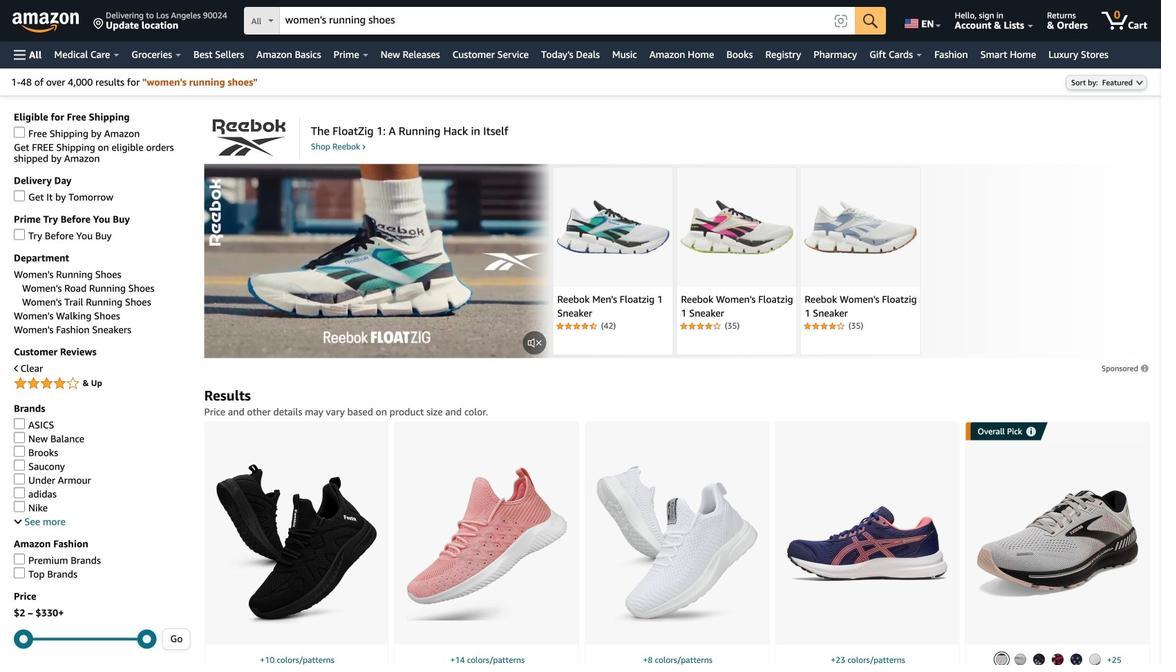 Task type: locate. For each thing, give the bounding box(es) containing it.
extender expand image
[[14, 517, 22, 525]]

None submit
[[855, 7, 886, 35]]

5 checkbox image from the top
[[14, 502, 25, 513]]

Search Amazon text field
[[280, 8, 828, 34]]

sponsored ad - feethit womens running shoes lightweight walking tennis shoes non slip comfortable fashion sneakers image
[[216, 465, 377, 624]]

none submit inside search field
[[855, 7, 886, 35]]

sponsored ad - feethit women tennis running shoes walking shoes lightweight casual sneakers for travel gym work woman wait... image
[[597, 466, 758, 623]]

1 checkbox image from the top
[[14, 127, 25, 138]]

checkbox image
[[14, 127, 25, 138], [14, 229, 25, 240], [14, 419, 25, 430], [14, 460, 25, 471], [14, 488, 25, 499], [14, 554, 25, 565]]

amazon image
[[12, 12, 80, 33]]

None range field
[[14, 638, 157, 641], [14, 638, 157, 641], [14, 638, 157, 641], [14, 638, 157, 641]]

brooks women's adrenaline gts 22 supportive running shoe image
[[977, 491, 1139, 598]]

None search field
[[244, 7, 886, 36]]

Submit price range submit
[[163, 630, 190, 650]]

list
[[553, 164, 924, 359]]

3 checkbox image from the top
[[14, 446, 25, 457]]

checkbox image
[[14, 190, 25, 202], [14, 432, 25, 444], [14, 446, 25, 457], [14, 474, 25, 485], [14, 502, 25, 513], [14, 568, 25, 579]]

2 checkbox image from the top
[[14, 432, 25, 444]]



Task type: describe. For each thing, give the bounding box(es) containing it.
mute sponsored video image
[[523, 332, 546, 355]]

navigation navigation
[[0, 0, 1162, 68]]

4 stars & up element
[[14, 376, 190, 392]]

4 checkbox image from the top
[[14, 474, 25, 485]]

sponsored ad - feethit womens slip on walking shoes non slip running shoes breathable workout shoes lightweight gym sneakers image
[[406, 468, 568, 621]]

3 checkbox image from the top
[[14, 419, 25, 430]]

dropdown image
[[1137, 80, 1144, 85]]

mute sponsored video element
[[519, 328, 550, 359]]

5 checkbox image from the top
[[14, 488, 25, 499]]

none search field inside navigation navigation
[[244, 7, 886, 36]]

2 checkbox image from the top
[[14, 229, 25, 240]]

6 checkbox image from the top
[[14, 568, 25, 579]]

sponsored ad - asics women's gel-contend 8 running shoes image
[[787, 507, 948, 582]]

4 checkbox image from the top
[[14, 460, 25, 471]]

1 checkbox image from the top
[[14, 190, 25, 202]]

6 checkbox image from the top
[[14, 554, 25, 565]]



Task type: vqa. For each thing, say whether or not it's contained in the screenshot.
the extender expand ICON
yes



